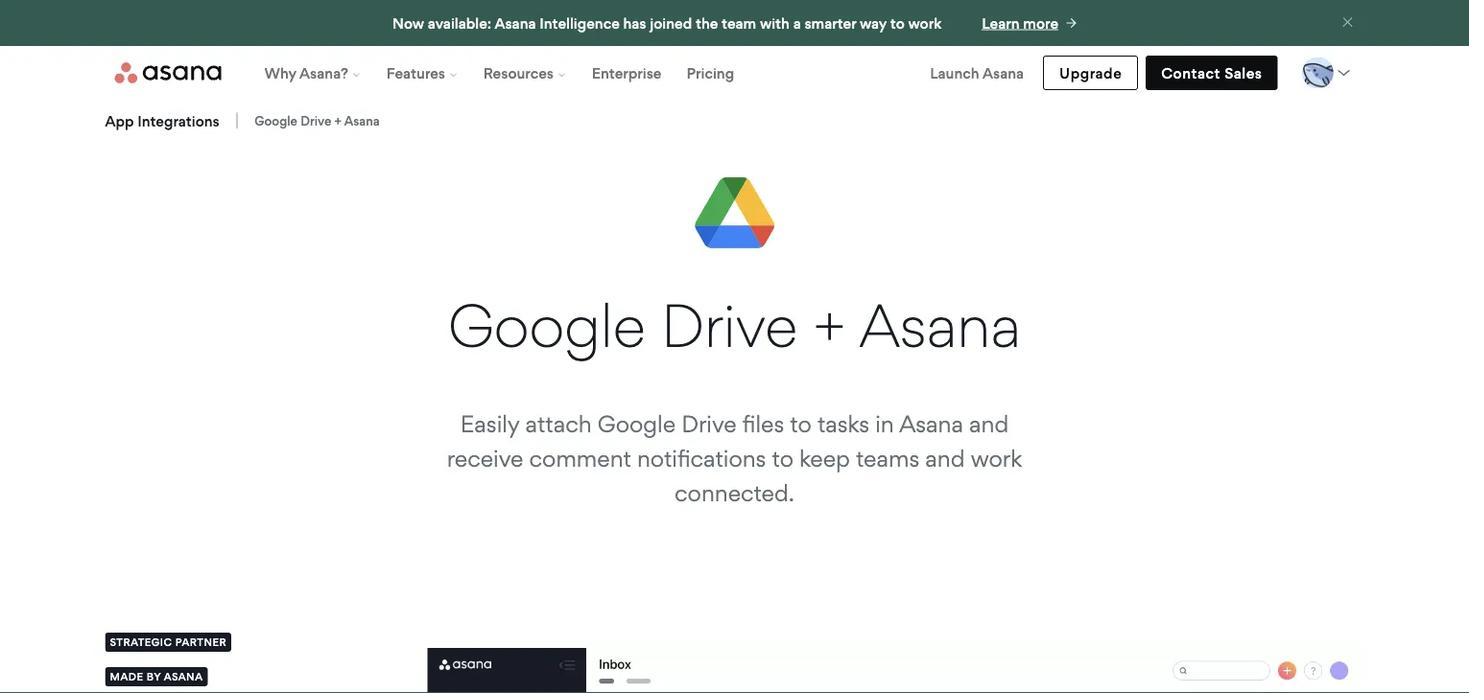 Task type: describe. For each thing, give the bounding box(es) containing it.
app integrations
[[105, 112, 220, 130]]

x icon button
[[1333, 15, 1363, 46]]

team
[[722, 14, 756, 32]]

group containing enterprise
[[252, 46, 747, 100]]

receive
[[447, 444, 523, 473]]

connected.
[[675, 479, 795, 507]]

pricing link
[[674, 46, 747, 100]]

ra
[[1310, 65, 1327, 81]]

upgrade link
[[1043, 56, 1138, 90]]

launch
[[930, 64, 980, 82]]

the
[[696, 14, 718, 32]]

sales
[[1225, 64, 1262, 82]]

notifications
[[637, 444, 766, 473]]

google drive + asana link
[[255, 113, 380, 129]]

1 horizontal spatial and
[[969, 410, 1009, 438]]

2 vertical spatial to
[[772, 444, 794, 473]]

easily attach google drive files to tasks in asana and receive comment notifications to keep teams and work connected.
[[447, 410, 1022, 507]]

enterprise
[[592, 64, 662, 82]]

way
[[860, 14, 887, 32]]

strategic partner
[[110, 637, 227, 649]]

1 vertical spatial google
[[448, 290, 646, 362]]

enterprise link
[[579, 46, 674, 100]]

app integrations link
[[105, 112, 220, 130]]

learn more
[[982, 14, 1059, 32]]

integrations
[[137, 112, 220, 130]]

contact sales link
[[1146, 56, 1278, 90]]

teams
[[856, 444, 920, 473]]

strategic
[[110, 637, 172, 649]]

contact sales
[[1161, 64, 1262, 82]]

attach
[[526, 410, 592, 438]]

now available: asana intelligence has joined the team with a smarter way to work
[[392, 14, 942, 32]]

with
[[760, 14, 790, 32]]

joined
[[650, 14, 692, 32]]

0 vertical spatial google drive + asana
[[255, 113, 380, 129]]

1 vertical spatial to
[[790, 410, 812, 438]]

a
[[793, 14, 801, 32]]

google inside easily attach google drive files to tasks in asana and receive comment notifications to keep teams and work connected.
[[598, 410, 676, 438]]



Task type: locate. For each thing, give the bounding box(es) containing it.
intelligence
[[540, 14, 620, 32]]

1 vertical spatial work
[[971, 444, 1022, 473]]

x icon image
[[1341, 15, 1355, 29]]

asana inside easily attach google drive files to tasks in asana and receive comment notifications to keep teams and work connected.
[[899, 410, 963, 438]]

pricing
[[687, 64, 734, 82]]

more
[[1023, 14, 1059, 32]]

1 vertical spatial drive
[[661, 290, 798, 362]]

work
[[908, 14, 942, 32], [971, 444, 1022, 473]]

0 vertical spatial work
[[908, 14, 942, 32]]

0 horizontal spatial work
[[908, 14, 942, 32]]

to right files
[[790, 410, 812, 438]]

tasks
[[818, 410, 870, 438]]

learn more link
[[982, 12, 1077, 35]]

asana home link
[[115, 62, 221, 83]]

keep
[[800, 444, 850, 473]]

made by asana
[[110, 671, 203, 684]]

drive
[[301, 113, 331, 129], [661, 290, 798, 362], [682, 410, 737, 438]]

0 vertical spatial to
[[890, 14, 905, 32]]

to down files
[[772, 444, 794, 473]]

by
[[147, 671, 161, 684]]

to
[[890, 14, 905, 32], [790, 410, 812, 438], [772, 444, 794, 473]]

1 vertical spatial and
[[925, 444, 965, 473]]

asana home image
[[115, 62, 221, 83]]

learn
[[982, 14, 1020, 32]]

launch asana link
[[919, 46, 1036, 100]]

files
[[743, 410, 784, 438]]

1 vertical spatial +
[[814, 290, 846, 362]]

0 horizontal spatial google drive + asana
[[255, 113, 380, 129]]

1 horizontal spatial +
[[814, 290, 846, 362]]

app
[[105, 112, 134, 130]]

in
[[875, 410, 894, 438]]

smarter
[[805, 14, 856, 32]]

google
[[255, 113, 297, 129], [448, 290, 646, 362], [598, 410, 676, 438]]

|
[[235, 110, 239, 131]]

google drive + asana
[[255, 113, 380, 129], [448, 290, 1021, 362]]

and
[[969, 410, 1009, 438], [925, 444, 965, 473]]

0 vertical spatial +
[[334, 113, 342, 129]]

0 horizontal spatial and
[[925, 444, 965, 473]]

0 vertical spatial and
[[969, 410, 1009, 438]]

launch asana
[[930, 64, 1024, 82]]

partner
[[175, 637, 227, 649]]

1 vertical spatial google drive + asana
[[448, 290, 1021, 362]]

easily
[[460, 410, 520, 438]]

comment
[[529, 444, 631, 473]]

to right the way
[[890, 14, 905, 32]]

now
[[392, 14, 424, 32]]

upgrade
[[1060, 64, 1122, 82]]

0 vertical spatial drive
[[301, 113, 331, 129]]

available:
[[428, 14, 491, 32]]

group
[[252, 46, 747, 100]]

drive inside easily attach google drive files to tasks in asana and receive comment notifications to keep teams and work connected.
[[682, 410, 737, 438]]

2 vertical spatial google
[[598, 410, 676, 438]]

work inside easily attach google drive files to tasks in asana and receive comment notifications to keep teams and work connected.
[[971, 444, 1022, 473]]

0 vertical spatial google
[[255, 113, 297, 129]]

has
[[623, 14, 646, 32]]

+
[[334, 113, 342, 129], [814, 290, 846, 362]]

asana
[[495, 14, 536, 32], [983, 64, 1024, 82], [344, 113, 380, 129], [860, 290, 1021, 362], [899, 410, 963, 438], [164, 671, 203, 684]]

google driveasana integration image
[[687, 165, 783, 261]]

contact
[[1161, 64, 1221, 82]]

chevron-down icon image
[[1336, 65, 1352, 81]]

1 horizontal spatial google drive + asana
[[448, 290, 1021, 362]]

2 vertical spatial drive
[[682, 410, 737, 438]]

1 horizontal spatial work
[[971, 444, 1022, 473]]

made
[[110, 671, 144, 684]]

0 horizontal spatial +
[[334, 113, 342, 129]]



Task type: vqa. For each thing, say whether or not it's contained in the screenshot.
bottom +
yes



